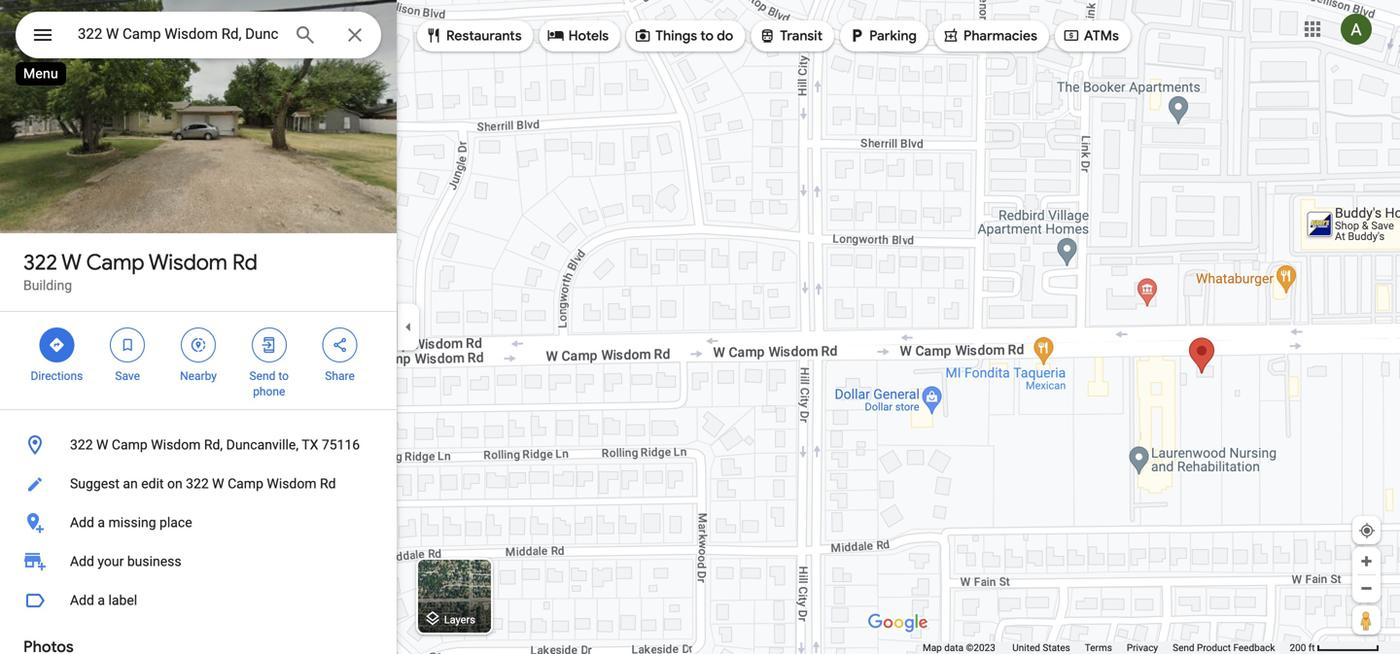Task type: vqa. For each thing, say whether or not it's contained in the screenshot.
Flight search box
no



Task type: locate. For each thing, give the bounding box(es) containing it.
0 vertical spatial rd
[[232, 249, 258, 276]]

add left label
[[70, 593, 94, 609]]


[[48, 335, 66, 356]]

an
[[123, 476, 138, 492]]

wisdom left rd,
[[151, 437, 201, 453]]

0 vertical spatial w
[[61, 249, 82, 276]]

to
[[701, 27, 714, 45], [279, 370, 289, 383]]

send left "product"
[[1173, 642, 1195, 654]]

1 vertical spatial camp
[[112, 437, 148, 453]]

1 horizontal spatial send
[[1173, 642, 1195, 654]]

1 horizontal spatial 322
[[70, 437, 93, 453]]

actions for 322 w camp wisdom rd region
[[0, 312, 397, 409]]

0 horizontal spatial rd
[[232, 249, 258, 276]]

w up building
[[61, 249, 82, 276]]

2 add from the top
[[70, 554, 94, 570]]

pharmacies
[[964, 27, 1038, 45]]

322 for rd,
[[70, 437, 93, 453]]

1 vertical spatial wisdom
[[151, 437, 201, 453]]

add your business
[[70, 554, 181, 570]]

2 vertical spatial w
[[212, 476, 224, 492]]

2 a from the top
[[98, 593, 105, 609]]

map data ©2023
[[923, 642, 998, 654]]


[[942, 25, 960, 46]]

camp up an
[[112, 437, 148, 453]]


[[119, 335, 136, 356]]

1 vertical spatial rd
[[320, 476, 336, 492]]

add
[[70, 515, 94, 531], [70, 554, 94, 570], [70, 593, 94, 609]]

rd inside button
[[320, 476, 336, 492]]

duncanville,
[[226, 437, 299, 453]]

 restaurants
[[425, 25, 522, 46]]

1 vertical spatial a
[[98, 593, 105, 609]]

on
[[167, 476, 183, 492]]

0 vertical spatial add
[[70, 515, 94, 531]]

w down 322 w camp wisdom rd, duncanville, tx 75116
[[212, 476, 224, 492]]

None field
[[78, 22, 278, 46]]

2 vertical spatial camp
[[228, 476, 264, 492]]

0 vertical spatial to
[[701, 27, 714, 45]]

wisdom up 
[[149, 249, 227, 276]]

322 w camp wisdom rd building
[[23, 249, 258, 294]]

to inside send to phone
[[279, 370, 289, 383]]

0 vertical spatial wisdom
[[149, 249, 227, 276]]

send inside send to phone
[[250, 370, 276, 383]]

united states button
[[1013, 642, 1071, 655]]

75116
[[322, 437, 360, 453]]

states
[[1043, 642, 1071, 654]]

do
[[717, 27, 734, 45]]

wisdom inside 322 w camp wisdom rd building
[[149, 249, 227, 276]]

map
[[923, 642, 942, 654]]

edit
[[141, 476, 164, 492]]

suggest an edit on 322 w camp wisdom rd
[[70, 476, 336, 492]]

2 horizontal spatial 322
[[186, 476, 209, 492]]

wisdom down tx
[[267, 476, 317, 492]]

camp down duncanville, at the bottom left
[[228, 476, 264, 492]]

1 vertical spatial add
[[70, 554, 94, 570]]

1 vertical spatial w
[[96, 437, 108, 453]]

3 add from the top
[[70, 593, 94, 609]]

nearby
[[180, 370, 217, 383]]

0 horizontal spatial to
[[279, 370, 289, 383]]

to left do
[[701, 27, 714, 45]]

 pharmacies
[[942, 25, 1038, 46]]

add down suggest
[[70, 515, 94, 531]]

w up suggest
[[96, 437, 108, 453]]

camp inside 322 w camp wisdom rd building
[[86, 249, 144, 276]]

atms
[[1084, 27, 1119, 45]]

zoom out image
[[1360, 582, 1374, 596]]

a left label
[[98, 593, 105, 609]]


[[547, 25, 565, 46]]

©2023
[[966, 642, 996, 654]]

a
[[98, 515, 105, 531], [98, 593, 105, 609]]

send up phone
[[250, 370, 276, 383]]

privacy
[[1127, 642, 1158, 654]]

rd inside 322 w camp wisdom rd building
[[232, 249, 258, 276]]

tx
[[302, 437, 318, 453]]

1 horizontal spatial to
[[701, 27, 714, 45]]

0 vertical spatial a
[[98, 515, 105, 531]]

322 w camp wisdom rd, duncanville, tx 75116
[[70, 437, 360, 453]]

2 vertical spatial add
[[70, 593, 94, 609]]

322 right on
[[186, 476, 209, 492]]

footer
[[923, 642, 1290, 655]]

footer containing map data ©2023
[[923, 642, 1290, 655]]

1 vertical spatial 322
[[70, 437, 93, 453]]

business
[[127, 554, 181, 570]]

send inside button
[[1173, 642, 1195, 654]]

0 horizontal spatial w
[[61, 249, 82, 276]]

2 vertical spatial wisdom
[[267, 476, 317, 492]]

camp up ''
[[86, 249, 144, 276]]

1 vertical spatial send
[[1173, 642, 1195, 654]]

1 a from the top
[[98, 515, 105, 531]]

add left the your
[[70, 554, 94, 570]]

product
[[1197, 642, 1231, 654]]

camp
[[86, 249, 144, 276], [112, 437, 148, 453], [228, 476, 264, 492]]

322 up suggest
[[70, 437, 93, 453]]

add a label
[[70, 593, 137, 609]]

0 vertical spatial camp
[[86, 249, 144, 276]]

w inside 322 w camp wisdom rd building
[[61, 249, 82, 276]]


[[425, 25, 443, 46]]

322 up building
[[23, 249, 57, 276]]

camp for rd
[[86, 249, 144, 276]]

1 add from the top
[[70, 515, 94, 531]]

0 horizontal spatial send
[[250, 370, 276, 383]]

1 horizontal spatial rd
[[320, 476, 336, 492]]

0 vertical spatial send
[[250, 370, 276, 383]]

322 W Camp Wisdom Rd, Duncanville, TX 75116 field
[[16, 12, 381, 58]]

hotels
[[569, 27, 609, 45]]

0 horizontal spatial 322
[[23, 249, 57, 276]]

a left missing
[[98, 515, 105, 531]]

place
[[160, 515, 192, 531]]

wisdom
[[149, 249, 227, 276], [151, 437, 201, 453], [267, 476, 317, 492]]

322
[[23, 249, 57, 276], [70, 437, 93, 453], [186, 476, 209, 492]]

add a missing place
[[70, 515, 192, 531]]

directions
[[31, 370, 83, 383]]

1 horizontal spatial w
[[96, 437, 108, 453]]

w for rd,
[[96, 437, 108, 453]]

send
[[250, 370, 276, 383], [1173, 642, 1195, 654]]

rd
[[232, 249, 258, 276], [320, 476, 336, 492]]

1 vertical spatial to
[[279, 370, 289, 383]]

322 inside 322 w camp wisdom rd building
[[23, 249, 57, 276]]

w
[[61, 249, 82, 276], [96, 437, 108, 453], [212, 476, 224, 492]]

to up phone
[[279, 370, 289, 383]]

building
[[23, 278, 72, 294]]

0 vertical spatial 322
[[23, 249, 57, 276]]



Task type: describe. For each thing, give the bounding box(es) containing it.
wisdom for rd
[[149, 249, 227, 276]]

200 ft button
[[1290, 642, 1380, 654]]

send to phone
[[250, 370, 289, 399]]


[[759, 25, 776, 46]]


[[634, 25, 652, 46]]

2 vertical spatial 322
[[186, 476, 209, 492]]

footer inside google maps element
[[923, 642, 1290, 655]]

google maps element
[[0, 0, 1401, 655]]


[[1063, 25, 1080, 46]]

322 for rd
[[23, 249, 57, 276]]

none field inside 322 w camp wisdom rd, duncanville, tx 75116 'field'
[[78, 22, 278, 46]]

to inside  things to do
[[701, 27, 714, 45]]

suggest an edit on 322 w camp wisdom rd button
[[0, 465, 397, 504]]

 hotels
[[547, 25, 609, 46]]

send for send product feedback
[[1173, 642, 1195, 654]]

add your business link
[[0, 543, 397, 582]]

zoom in image
[[1360, 554, 1374, 569]]


[[848, 25, 866, 46]]

united states
[[1013, 642, 1071, 654]]

322 w camp wisdom rd main content
[[0, 0, 397, 655]]

a for missing
[[98, 515, 105, 531]]

transit
[[780, 27, 823, 45]]

share
[[325, 370, 355, 383]]

rd,
[[204, 437, 223, 453]]

322 w camp wisdom rd, duncanville, tx 75116 button
[[0, 426, 397, 465]]

 transit
[[759, 25, 823, 46]]


[[31, 21, 54, 49]]

google account: angela cha  
(angela.cha@adept.ai) image
[[1341, 14, 1372, 45]]

privacy button
[[1127, 642, 1158, 655]]

united
[[1013, 642, 1041, 654]]

things
[[656, 27, 697, 45]]

suggest
[[70, 476, 120, 492]]

terms
[[1085, 642, 1112, 654]]

your
[[98, 554, 124, 570]]

collapse side panel image
[[398, 317, 419, 338]]

add a label button
[[0, 582, 397, 621]]

send product feedback
[[1173, 642, 1275, 654]]

label
[[108, 593, 137, 609]]

2 horizontal spatial w
[[212, 476, 224, 492]]

terms button
[[1085, 642, 1112, 655]]

data
[[945, 642, 964, 654]]

missing
[[108, 515, 156, 531]]


[[331, 335, 349, 356]]

show street view coverage image
[[1353, 606, 1381, 635]]

camp for rd,
[[112, 437, 148, 453]]


[[260, 335, 278, 356]]

ft
[[1309, 642, 1315, 654]]

 things to do
[[634, 25, 734, 46]]

save
[[115, 370, 140, 383]]


[[190, 335, 207, 356]]

send product feedback button
[[1173, 642, 1275, 655]]

w for rd
[[61, 249, 82, 276]]

200 ft
[[1290, 642, 1315, 654]]

 parking
[[848, 25, 917, 46]]

send for send to phone
[[250, 370, 276, 383]]

layers
[[444, 614, 475, 626]]

parking
[[870, 27, 917, 45]]

 atms
[[1063, 25, 1119, 46]]

a for label
[[98, 593, 105, 609]]

add for add a missing place
[[70, 515, 94, 531]]

200
[[1290, 642, 1306, 654]]

add a missing place button
[[0, 504, 397, 543]]

add for add your business
[[70, 554, 94, 570]]

feedback
[[1234, 642, 1275, 654]]

phone
[[253, 385, 285, 399]]

show your location image
[[1359, 522, 1376, 540]]

 button
[[16, 12, 70, 62]]

 search field
[[16, 12, 381, 62]]

wisdom for rd,
[[151, 437, 201, 453]]

restaurants
[[446, 27, 522, 45]]

add for add a label
[[70, 593, 94, 609]]



